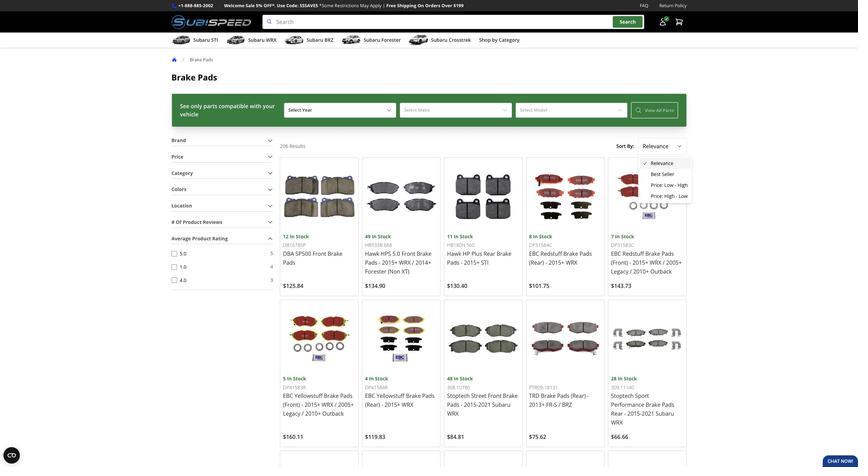 Task type: vqa. For each thing, say whether or not it's contained in the screenshot.
leftmost Shop
no



Task type: describe. For each thing, give the bounding box(es) containing it.
5 in stock dp41583r
[[283, 376, 306, 391]]

open widget image
[[3, 447, 20, 464]]

orders
[[425, 2, 440, 9]]

8
[[529, 233, 532, 240]]

apply
[[370, 2, 382, 9]]

return policy link
[[659, 2, 687, 9]]

$130.40
[[447, 282, 467, 290]]

over
[[442, 2, 452, 9]]

0 vertical spatial brake pads
[[190, 56, 213, 63]]

$101.75
[[529, 282, 549, 290]]

use
[[277, 2, 285, 9]]

with
[[250, 102, 261, 110]]

your
[[263, 102, 275, 110]]

brake pads link
[[190, 56, 219, 63]]

return policy
[[659, 2, 687, 9]]

seller
[[662, 171, 674, 177]]

18131
[[544, 384, 558, 391]]

2002
[[203, 2, 213, 9]]

1 vertical spatial brake
[[171, 72, 196, 83]]

stock for $66.66
[[624, 376, 637, 382]]

$119.83
[[365, 433, 385, 441]]

stock for $143.73
[[621, 233, 634, 240]]

see only parts compatible with your vehicle
[[180, 102, 275, 118]]

relevance inside button
[[643, 143, 668, 150]]

db1678sp
[[283, 242, 306, 248]]

885-
[[194, 2, 203, 9]]

4
[[365, 376, 368, 382]]

faq
[[640, 2, 648, 9]]

/
[[182, 56, 184, 63]]

by:
[[627, 143, 634, 149]]

1 vertical spatial pads
[[198, 72, 217, 83]]

dp31584c
[[529, 242, 552, 248]]

- for low
[[676, 193, 677, 199]]

stock for $160.11
[[293, 376, 306, 382]]

49
[[365, 233, 371, 240]]

308.10780
[[447, 384, 470, 391]]

11
[[447, 233, 453, 240]]

Select... button
[[638, 138, 687, 155]]

$143.73
[[611, 282, 631, 290]]

in for $160.11
[[287, 376, 292, 382]]

8 in stock dp31584c
[[529, 233, 552, 248]]

results
[[289, 143, 306, 149]]

dp31583c
[[611, 242, 634, 248]]

12
[[283, 233, 289, 240]]

7 in stock dp31583c
[[611, 233, 634, 248]]

5%
[[256, 2, 262, 9]]

welcome
[[224, 2, 244, 9]]

see
[[180, 102, 189, 110]]

0 vertical spatial brake
[[190, 56, 202, 63]]

best seller
[[651, 171, 674, 177]]

206 results
[[280, 143, 306, 149]]

$160.11
[[283, 433, 303, 441]]

dp41584r
[[365, 384, 388, 391]]

parts
[[203, 102, 217, 110]]

in for $143.73
[[615, 233, 620, 240]]

stock for $101.75
[[539, 233, 552, 240]]

price: for price: high - low
[[651, 193, 663, 199]]

48 in stock 308.10780
[[447, 376, 473, 391]]

48
[[447, 376, 453, 382]]

search
[[620, 19, 636, 25]]

309.11140
[[611, 384, 634, 391]]

1 vertical spatial brake pads
[[171, 72, 217, 83]]

return
[[659, 2, 673, 9]]

price: high - low
[[651, 193, 688, 199]]

dp41583r
[[283, 384, 306, 391]]

relevance option
[[640, 158, 691, 169]]

shipping
[[397, 2, 416, 9]]

sort
[[616, 143, 626, 149]]

policy
[[675, 2, 687, 9]]

4 in stock dp41584r
[[365, 376, 388, 391]]

in for $119.83
[[369, 376, 374, 382]]

price: low - high
[[651, 182, 688, 188]]

free
[[386, 2, 396, 9]]

*some
[[319, 2, 333, 9]]

+1-888-885-2002 link
[[178, 2, 213, 9]]

*some restrictions may apply | free shipping on orders over $199
[[319, 2, 464, 9]]

may
[[360, 2, 369, 9]]

+1-
[[178, 2, 185, 9]]

$84.81
[[447, 433, 464, 441]]

relevance inside option
[[651, 160, 673, 166]]

1 vertical spatial low
[[679, 193, 688, 199]]

only
[[191, 102, 202, 110]]

28
[[611, 376, 617, 382]]



Task type: locate. For each thing, give the bounding box(es) containing it.
in for $134.90
[[372, 233, 377, 240]]

low
[[664, 182, 673, 188], [679, 193, 688, 199]]

0 vertical spatial pads
[[203, 56, 213, 63]]

hb533b.668
[[365, 242, 392, 248]]

off*.
[[264, 2, 276, 9]]

- up "price: high - low"
[[675, 182, 676, 188]]

1 horizontal spatial high
[[678, 182, 688, 188]]

0 vertical spatial -
[[675, 182, 676, 188]]

888-
[[185, 2, 194, 9]]

stock up the dp41583r on the left bottom of the page
[[293, 376, 306, 382]]

relevance up relevance option
[[643, 143, 668, 150]]

206
[[280, 143, 288, 149]]

group
[[640, 158, 691, 202]]

1 price: from the top
[[651, 182, 663, 188]]

0 vertical spatial low
[[664, 182, 673, 188]]

price: for price: low - high
[[651, 182, 663, 188]]

12 in stock db1678sp
[[283, 233, 309, 248]]

5
[[283, 376, 286, 382]]

price:
[[651, 182, 663, 188], [651, 193, 663, 199]]

in inside 11 in stock hb180n.560
[[454, 233, 459, 240]]

high up "price: high - low"
[[678, 182, 688, 188]]

price: down price: low - high
[[651, 193, 663, 199]]

brake pads
[[190, 56, 213, 63], [171, 72, 217, 83]]

in inside 12 in stock db1678sp
[[290, 233, 295, 240]]

sssave5
[[300, 2, 318, 9]]

stock inside 12 in stock db1678sp
[[296, 233, 309, 240]]

in inside 8 in stock dp31584c
[[533, 233, 538, 240]]

stock up the dp41584r at the bottom of the page
[[375, 376, 388, 382]]

stock inside 8 in stock dp31584c
[[539, 233, 552, 240]]

brake pads down brake pads 'link'
[[171, 72, 217, 83]]

pads
[[203, 56, 213, 63], [198, 72, 217, 83]]

1 vertical spatial price:
[[651, 193, 663, 199]]

vehicle
[[180, 111, 199, 118]]

stock up hb180n.560
[[460, 233, 473, 240]]

faq link
[[640, 2, 648, 9]]

restrictions
[[335, 2, 359, 9]]

|
[[383, 2, 385, 9]]

low down price: low - high
[[679, 193, 688, 199]]

1 vertical spatial -
[[676, 193, 677, 199]]

- for high
[[675, 182, 676, 188]]

- down price: low - high
[[676, 193, 677, 199]]

in right 11
[[454, 233, 459, 240]]

in for $130.40
[[454, 233, 459, 240]]

stock up dp31584c
[[539, 233, 552, 240]]

in inside 5 in stock dp41583r
[[287, 376, 292, 382]]

in right 49
[[372, 233, 377, 240]]

$199
[[453, 2, 464, 9]]

pads down brake pads 'link'
[[198, 72, 217, 83]]

$125.84
[[283, 282, 303, 290]]

0 vertical spatial relevance
[[643, 143, 668, 150]]

7
[[611, 233, 614, 240]]

price: down best
[[651, 182, 663, 188]]

search input field
[[262, 15, 644, 29]]

stock
[[296, 233, 309, 240], [378, 233, 391, 240], [460, 233, 473, 240], [539, 233, 552, 240], [621, 233, 634, 240], [293, 376, 306, 382], [375, 376, 388, 382], [460, 376, 473, 382], [624, 376, 637, 382]]

stock inside 11 in stock hb180n.560
[[460, 233, 473, 240]]

compatible
[[219, 102, 248, 110]]

relevance
[[643, 143, 668, 150], [651, 160, 673, 166]]

welcome sale 5% off*. use code: sssave5
[[224, 2, 318, 9]]

stock up hb533b.668
[[378, 233, 391, 240]]

0 vertical spatial price:
[[651, 182, 663, 188]]

+1-888-885-2002
[[178, 2, 213, 9]]

stock up dp31583c
[[621, 233, 634, 240]]

stock for $130.40
[[460, 233, 473, 240]]

0 vertical spatial high
[[678, 182, 688, 188]]

in inside 28 in stock 309.11140
[[618, 376, 623, 382]]

2 price: from the top
[[651, 193, 663, 199]]

stock up 309.11140
[[624, 376, 637, 382]]

sort by:
[[616, 143, 634, 149]]

stock inside 48 in stock 308.10780
[[460, 376, 473, 382]]

0 horizontal spatial high
[[664, 193, 675, 199]]

in right 5
[[287, 376, 292, 382]]

1 vertical spatial high
[[664, 193, 675, 199]]

stock for $84.81
[[460, 376, 473, 382]]

brake
[[190, 56, 202, 63], [171, 72, 196, 83]]

28 in stock 309.11140
[[611, 376, 637, 391]]

in inside 4 in stock dp41584r
[[369, 376, 374, 382]]

$75.62
[[529, 433, 546, 441]]

pads right the /
[[203, 56, 213, 63]]

stock inside 28 in stock 309.11140
[[624, 376, 637, 382]]

in right 28
[[618, 376, 623, 382]]

stock for $119.83
[[375, 376, 388, 382]]

$134.90
[[365, 282, 385, 290]]

code:
[[286, 2, 299, 9]]

in right 7
[[615, 233, 620, 240]]

-
[[675, 182, 676, 188], [676, 193, 677, 199]]

1 vertical spatial relevance
[[651, 160, 673, 166]]

in right 8
[[533, 233, 538, 240]]

in inside 7 in stock dp31583c
[[615, 233, 620, 240]]

stock up the db1678sp
[[296, 233, 309, 240]]

stock for $125.84
[[296, 233, 309, 240]]

in
[[290, 233, 295, 240], [372, 233, 377, 240], [454, 233, 459, 240], [533, 233, 538, 240], [615, 233, 620, 240], [287, 376, 292, 382], [369, 376, 374, 382], [454, 376, 459, 382], [618, 376, 623, 382]]

in for $66.66
[[618, 376, 623, 382]]

stock for $134.90
[[378, 233, 391, 240]]

stock up the 308.10780
[[460, 376, 473, 382]]

ptr09-
[[529, 384, 544, 391]]

stock inside 7 in stock dp31583c
[[621, 233, 634, 240]]

in right 12
[[290, 233, 295, 240]]

ptr09-18131
[[529, 384, 558, 391]]

stock inside 4 in stock dp41584r
[[375, 376, 388, 382]]

relevance up the best seller
[[651, 160, 673, 166]]

brake right the /
[[190, 56, 202, 63]]

in right 4 at the bottom of page
[[369, 376, 374, 382]]

in for $101.75
[[533, 233, 538, 240]]

brake pads right the /
[[190, 56, 213, 63]]

brake down the /
[[171, 72, 196, 83]]

group containing relevance
[[640, 158, 691, 202]]

hb180n.560
[[447, 242, 475, 248]]

low up "price: high - low"
[[664, 182, 673, 188]]

49 in stock hb533b.668
[[365, 233, 392, 248]]

stock inside 49 in stock hb533b.668
[[378, 233, 391, 240]]

sale
[[246, 2, 255, 9]]

in for $125.84
[[290, 233, 295, 240]]

1 horizontal spatial low
[[679, 193, 688, 199]]

in right 48
[[454, 376, 459, 382]]

high
[[678, 182, 688, 188], [664, 193, 675, 199]]

in for $84.81
[[454, 376, 459, 382]]

$66.66
[[611, 433, 628, 441]]

stock inside 5 in stock dp41583r
[[293, 376, 306, 382]]

search button
[[613, 16, 643, 28]]

high down price: low - high
[[664, 193, 675, 199]]

in inside 48 in stock 308.10780
[[454, 376, 459, 382]]

in inside 49 in stock hb533b.668
[[372, 233, 377, 240]]

on
[[418, 2, 424, 9]]

11 in stock hb180n.560
[[447, 233, 475, 248]]

best
[[651, 171, 661, 177]]

0 horizontal spatial low
[[664, 182, 673, 188]]



